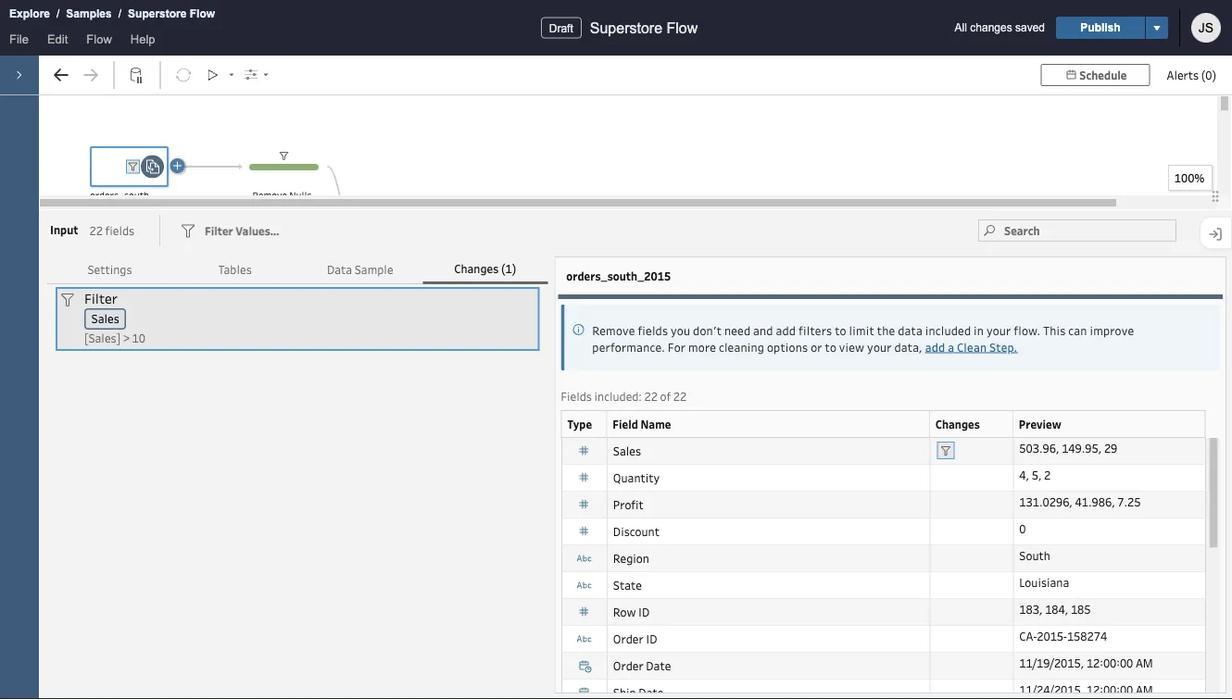 Task type: vqa. For each thing, say whether or not it's contained in the screenshot.


Task type: describe. For each thing, give the bounding box(es) containing it.
settings
[[88, 262, 132, 277]]

can
[[1068, 323, 1087, 338]]

the
[[877, 323, 895, 338]]

name
[[640, 417, 671, 431]]

11/24/2015,
[[1019, 682, 1084, 697]]

order id
[[613, 631, 657, 646]]

131.0296, 41.986, 7.25
[[1019, 494, 1140, 509]]

0 vertical spatial your
[[986, 323, 1011, 338]]

performance.
[[592, 339, 665, 355]]

options
[[767, 339, 808, 355]]

id for order id
[[645, 631, 657, 646]]

row containing 0
[[561, 518, 1206, 545]]

quantity
[[613, 470, 659, 485]]

sales inside the filter sales [sales] > 10
[[91, 311, 119, 326]]

edit button
[[38, 28, 77, 56]]

explore / samples / superstore flow
[[9, 7, 215, 20]]

file
[[9, 32, 29, 46]]

of
[[660, 389, 671, 404]]

am for 11/19/2015, 12:00:00 am
[[1135, 655, 1153, 670]]

improve
[[1090, 323, 1134, 338]]

2
[[1044, 467, 1050, 482]]

0 horizontal spatial add
[[776, 323, 796, 338]]

add a clean step.
[[925, 339, 1017, 355]]

help
[[130, 32, 155, 46]]

state
[[613, 577, 641, 593]]

data
[[898, 323, 923, 338]]

help button
[[121, 28, 164, 56]]

2 / from the left
[[118, 7, 121, 20]]

2 horizontal spatial flow
[[666, 19, 698, 36]]

to inside the this can improve performance. for more cleaning options or to view your data,
[[825, 339, 837, 355]]

22 fields
[[89, 223, 134, 238]]

(0)
[[1201, 67, 1216, 82]]

sample
[[354, 262, 393, 277]]

11/19/2015,
[[1019, 655, 1084, 670]]

row containing 503.96, 149.95, 29
[[561, 437, 1206, 465]]

publish
[[1080, 21, 1121, 34]]

edit
[[47, 32, 68, 46]]

changes (1)
[[454, 261, 516, 276]]

changes for changes
[[935, 417, 980, 431]]

data sample
[[327, 262, 393, 277]]

a
[[948, 339, 954, 355]]

changes for changes (1)
[[454, 261, 499, 276]]

date
[[645, 658, 670, 673]]

0 horizontal spatial 22
[[89, 223, 103, 238]]

included
[[925, 323, 971, 338]]

and
[[753, 323, 773, 338]]

41.986,
[[1075, 494, 1115, 509]]

row
[[613, 604, 635, 620]]

saved
[[1015, 21, 1045, 34]]

1 vertical spatial add
[[925, 339, 945, 355]]

order for order date
[[613, 658, 643, 673]]

149.95,
[[1061, 440, 1101, 456]]

need
[[724, 323, 751, 338]]

7.25
[[1117, 494, 1140, 509]]

all changes saved
[[955, 21, 1045, 34]]

fields for 22
[[105, 223, 134, 238]]

superstore flow link
[[127, 5, 216, 23]]

2015-
[[1036, 628, 1067, 644]]

tables
[[218, 262, 252, 277]]

js button
[[1191, 13, 1221, 43]]

changes
[[970, 21, 1012, 34]]

remove for remove nulls
[[252, 189, 287, 202]]

remove "profit" image
[[868, 496, 886, 515]]

data
[[327, 262, 352, 277]]

schedule
[[1079, 68, 1127, 82]]

or
[[811, 339, 822, 355]]

[sales]
[[84, 330, 120, 345]]

11/19/2015, 12:00:00 am
[[1019, 655, 1153, 670]]

Search text field
[[978, 219, 1176, 242]]

limit
[[849, 323, 874, 338]]

2 horizontal spatial 22
[[673, 389, 687, 404]]

filter
[[84, 289, 118, 307]]

your inside the this can improve performance. for more cleaning options or to view your data,
[[867, 339, 892, 355]]

row group containing 503.96, 149.95, 29
[[561, 437, 1206, 699]]

row id
[[613, 604, 649, 620]]

order date
[[613, 658, 670, 673]]

12:00:00 for 11/24/2015,
[[1086, 682, 1133, 697]]

you
[[671, 323, 690, 338]]

fields included: 22 of 22
[[561, 389, 687, 404]]

remove for remove fields you don't need and add filters to limit the data included in your flow.
[[592, 323, 635, 338]]

row containing 4, 5, 2
[[561, 464, 1206, 492]]

ca-2015-158274
[[1019, 628, 1107, 644]]

1 / from the left
[[57, 7, 60, 20]]

1 horizontal spatial superstore
[[590, 19, 662, 36]]

samples
[[66, 7, 112, 20]]

ca-
[[1019, 628, 1036, 644]]

alerts (0)
[[1167, 67, 1216, 82]]

183,
[[1019, 601, 1042, 617]]

row containing 11/19/2015, 12:00:00 am
[[561, 652, 1206, 680]]



Task type: locate. For each thing, give the bounding box(es) containing it.
12:00:00 for 11/19/2015,
[[1086, 655, 1133, 670]]

0
[[1019, 521, 1025, 536]]

remove
[[252, 189, 287, 202], [592, 323, 635, 338]]

field
[[613, 417, 638, 431]]

file button
[[0, 28, 38, 56]]

fields
[[561, 389, 592, 404]]

1 am from the top
[[1135, 655, 1153, 670]]

view
[[839, 339, 865, 355]]

orders_south_2015
[[90, 189, 177, 202], [566, 268, 671, 283]]

step.
[[989, 339, 1017, 355]]

cleaning
[[719, 339, 764, 355]]

0 horizontal spatial remove
[[252, 189, 287, 202]]

10
[[132, 330, 145, 345]]

clean
[[957, 339, 987, 355]]

0 vertical spatial id
[[638, 604, 649, 620]]

orders_south_2015 up 'info' image
[[566, 268, 671, 283]]

order down row id
[[613, 631, 643, 646]]

remove fields you don't need and add filters to limit the data included in your flow.
[[592, 323, 1043, 338]]

orders_south_2015 up the 22 fields in the top left of the page
[[90, 189, 177, 202]]

12:00:00 down 11/19/2015, 12:00:00 am
[[1086, 682, 1133, 697]]

0 vertical spatial orders_south_2015
[[90, 189, 177, 202]]

0 horizontal spatial changes
[[454, 261, 499, 276]]

row containing 183, 184, 185
[[561, 598, 1206, 626]]

your up step.
[[986, 323, 1011, 338]]

1 horizontal spatial /
[[118, 7, 121, 20]]

louisiana
[[1019, 575, 1069, 590]]

1 horizontal spatial add
[[925, 339, 945, 355]]

row group
[[561, 437, 1206, 699]]

superstore
[[128, 7, 187, 20], [590, 19, 662, 36]]

to up view
[[835, 323, 846, 338]]

1 vertical spatial your
[[867, 339, 892, 355]]

flow inside popup button
[[86, 32, 112, 46]]

0 vertical spatial 12:00:00
[[1086, 655, 1133, 670]]

data,
[[894, 339, 922, 355]]

158274
[[1067, 628, 1107, 644]]

(1)
[[501, 261, 516, 276]]

1 vertical spatial id
[[645, 631, 657, 646]]

9 row from the top
[[561, 652, 1206, 680]]

0 vertical spatial sales
[[91, 311, 119, 326]]

row containing 131.0296, 41.986, 7.25
[[561, 491, 1206, 519]]

row containing louisiana
[[561, 571, 1206, 599]]

this
[[1043, 323, 1066, 338]]

changes left (1)
[[454, 261, 499, 276]]

0 horizontal spatial orders_south_2015
[[90, 189, 177, 202]]

1 vertical spatial changes
[[935, 417, 980, 431]]

this can improve performance. for more cleaning options or to view your data,
[[592, 323, 1134, 355]]

fields left you
[[638, 323, 668, 338]]

remove up performance.
[[592, 323, 635, 338]]

am for 11/24/2015, 12:00:00 am
[[1135, 682, 1153, 697]]

5 row from the top
[[561, 544, 1206, 572]]

4 row from the top
[[561, 518, 1206, 545]]

row
[[561, 437, 1206, 465], [561, 464, 1206, 492], [561, 491, 1206, 519], [561, 518, 1206, 545], [561, 544, 1206, 572], [561, 571, 1206, 599], [561, 598, 1206, 626], [561, 625, 1206, 653], [561, 652, 1206, 680]]

0 horizontal spatial fields
[[105, 223, 134, 238]]

503.96, 149.95, 29
[[1019, 440, 1117, 456]]

0 horizontal spatial your
[[867, 339, 892, 355]]

8 row from the top
[[561, 625, 1206, 653]]

nulls
[[289, 189, 312, 202]]

1 horizontal spatial sales
[[613, 443, 641, 458]]

2 order from the top
[[613, 658, 643, 673]]

3 row from the top
[[561, 491, 1206, 519]]

samples link
[[65, 5, 113, 23]]

info image
[[572, 323, 585, 336]]

fields for remove
[[638, 323, 668, 338]]

185
[[1070, 601, 1090, 617]]

schedule button
[[1041, 64, 1150, 86]]

131.0296,
[[1019, 494, 1072, 509]]

1 vertical spatial am
[[1135, 682, 1153, 697]]

profit
[[613, 497, 643, 512]]

1 horizontal spatial your
[[986, 323, 1011, 338]]

superstore up help
[[128, 7, 187, 20]]

0 horizontal spatial superstore
[[128, 7, 187, 20]]

0 vertical spatial fields
[[105, 223, 134, 238]]

1 horizontal spatial orders_south_2015
[[566, 268, 671, 283]]

am
[[1135, 655, 1153, 670], [1135, 682, 1153, 697]]

11/24/2015, 12:00:00 am row
[[561, 679, 1206, 699]]

0 vertical spatial remove
[[252, 189, 287, 202]]

your down the
[[867, 339, 892, 355]]

flow
[[190, 7, 215, 20], [666, 19, 698, 36], [86, 32, 112, 46]]

sales up [sales]
[[91, 311, 119, 326]]

alerts
[[1167, 67, 1199, 82]]

don't
[[693, 323, 722, 338]]

4,
[[1019, 467, 1029, 482]]

2 am from the top
[[1135, 682, 1153, 697]]

filters
[[799, 323, 832, 338]]

all
[[955, 21, 967, 34]]

grid
[[561, 410, 1220, 699]]

south
[[1019, 548, 1050, 563]]

am down 11/19/2015, 12:00:00 am
[[1135, 682, 1153, 697]]

fields up settings
[[105, 223, 134, 238]]

row containing ca-2015-158274
[[561, 625, 1206, 653]]

0 vertical spatial am
[[1135, 655, 1153, 670]]

publish button
[[1056, 17, 1145, 39]]

1 vertical spatial sales
[[613, 443, 641, 458]]

discount
[[613, 524, 659, 539]]

changes
[[454, 261, 499, 276], [935, 417, 980, 431]]

1 vertical spatial to
[[825, 339, 837, 355]]

grid containing 503.96, 149.95, 29
[[561, 410, 1220, 699]]

2 row from the top
[[561, 464, 1206, 492]]

0 vertical spatial add
[[776, 323, 796, 338]]

your
[[986, 323, 1011, 338], [867, 339, 892, 355]]

order
[[613, 631, 643, 646], [613, 658, 643, 673]]

region
[[613, 551, 649, 566]]

add
[[776, 323, 796, 338], [925, 339, 945, 355]]

22
[[89, 223, 103, 238], [644, 389, 658, 404], [673, 389, 687, 404]]

1 order from the top
[[613, 631, 643, 646]]

superstore flow
[[590, 19, 698, 36]]

js
[[1199, 20, 1214, 35]]

remove nulls
[[252, 189, 312, 202]]

changes down a
[[935, 417, 980, 431]]

0 horizontal spatial sales
[[91, 311, 119, 326]]

6 row from the top
[[561, 571, 1206, 599]]

fields
[[105, 223, 134, 238], [638, 323, 668, 338]]

id for row id
[[638, 604, 649, 620]]

field name
[[613, 417, 671, 431]]

1 horizontal spatial remove
[[592, 323, 635, 338]]

to right or
[[825, 339, 837, 355]]

am up 11/24/2015, 12:00:00 am
[[1135, 655, 1153, 670]]

11/24/2015, 12:00:00 am
[[1019, 682, 1153, 697]]

row containing south
[[561, 544, 1206, 572]]

1 12:00:00 from the top
[[1086, 655, 1133, 670]]

sales inside row
[[613, 443, 641, 458]]

2 12:00:00 from the top
[[1086, 682, 1133, 697]]

1 vertical spatial fields
[[638, 323, 668, 338]]

1 horizontal spatial fields
[[638, 323, 668, 338]]

sales
[[91, 311, 119, 326], [613, 443, 641, 458]]

1 vertical spatial order
[[613, 658, 643, 673]]

sales down field
[[613, 443, 641, 458]]

explore
[[9, 7, 50, 20]]

flow.
[[1014, 323, 1041, 338]]

0 horizontal spatial flow
[[86, 32, 112, 46]]

id right the row
[[638, 604, 649, 620]]

input
[[50, 222, 78, 237]]

add up "options"
[[776, 323, 796, 338]]

0 vertical spatial to
[[835, 323, 846, 338]]

/
[[57, 7, 60, 20], [118, 7, 121, 20]]

/ up the edit
[[57, 7, 60, 20]]

flow button
[[77, 28, 121, 56]]

22 right input
[[89, 223, 103, 238]]

0 vertical spatial order
[[613, 631, 643, 646]]

1 horizontal spatial flow
[[190, 7, 215, 20]]

remove left nulls
[[252, 189, 287, 202]]

12:00:00 down the 158274
[[1086, 655, 1133, 670]]

4, 5, 2
[[1019, 467, 1050, 482]]

1 vertical spatial remove
[[592, 323, 635, 338]]

explore link
[[8, 5, 51, 23]]

superstore right draft in the left top of the page
[[590, 19, 662, 36]]

more
[[688, 339, 716, 355]]

0 vertical spatial changes
[[454, 261, 499, 276]]

1 vertical spatial 12:00:00
[[1086, 682, 1133, 697]]

draft
[[549, 22, 573, 34]]

503.96,
[[1019, 440, 1059, 456]]

/ right samples
[[118, 7, 121, 20]]

7 row from the top
[[561, 598, 1206, 626]]

id up date
[[645, 631, 657, 646]]

22 left "of" at the right bottom
[[644, 389, 658, 404]]

184,
[[1045, 601, 1068, 617]]

1 row from the top
[[561, 437, 1206, 465]]

0 horizontal spatial /
[[57, 7, 60, 20]]

29
[[1104, 440, 1117, 456]]

5,
[[1031, 467, 1041, 482]]

order down order id
[[613, 658, 643, 673]]

1 horizontal spatial 22
[[644, 389, 658, 404]]

1 vertical spatial orders_south_2015
[[566, 268, 671, 283]]

filter sales [sales] > 10
[[84, 289, 145, 345]]

1 horizontal spatial changes
[[935, 417, 980, 431]]

22 right "of" at the right bottom
[[673, 389, 687, 404]]

included:
[[594, 389, 642, 404]]

order for order id
[[613, 631, 643, 646]]

add left a
[[925, 339, 945, 355]]

>
[[123, 330, 130, 345]]

id
[[638, 604, 649, 620], [645, 631, 657, 646]]



